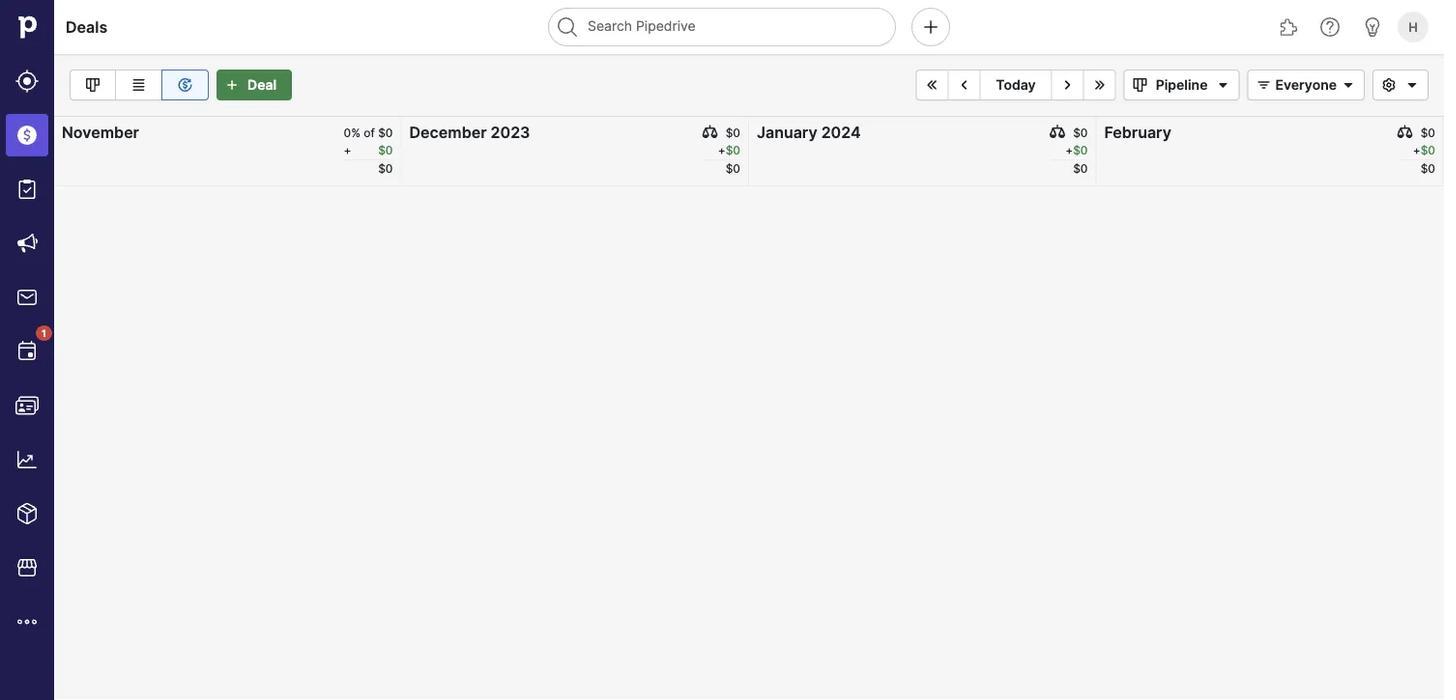Task type: vqa. For each thing, say whether or not it's contained in the screenshot.
Pipeline ICON
yes



Task type: locate. For each thing, give the bounding box(es) containing it.
color primary image down quick help "image"
[[1337, 77, 1360, 93]]

november
[[62, 123, 139, 142]]

1 + from the left
[[370, 144, 378, 158]]

color primary image for $0
[[355, 125, 370, 140]]

2 + from the left
[[718, 144, 726, 158]]

deals image
[[15, 124, 39, 147]]

+ $0 $0
[[370, 144, 393, 176], [718, 144, 740, 176], [1065, 144, 1088, 176], [1413, 144, 1435, 176]]

marketplace image
[[15, 557, 39, 580]]

+ $0 $0 for december 2023
[[718, 144, 740, 176]]

$0
[[378, 126, 393, 140], [726, 126, 740, 140], [1073, 126, 1088, 140], [1421, 126, 1435, 140], [378, 144, 393, 158], [726, 144, 740, 158], [1073, 144, 1088, 158], [1421, 144, 1435, 158], [378, 162, 393, 176], [726, 162, 740, 176], [1073, 162, 1088, 176], [1421, 162, 1435, 176]]

january 2024
[[757, 123, 861, 142]]

insights image
[[15, 449, 39, 472]]

everyone
[[1275, 77, 1337, 93]]

menu item
[[0, 108, 54, 162]]

today button
[[980, 70, 1052, 101]]

color primary image right "jump forward 4 months" icon
[[1129, 77, 1152, 93]]

forecast image
[[174, 73, 197, 97]]

color primary image right pipeline at the top
[[1252, 77, 1275, 93]]

2 + $0 $0 from the left
[[718, 144, 740, 176]]

everyone button
[[1247, 70, 1365, 101]]

+ for february
[[1413, 144, 1421, 158]]

1 + $0 $0 from the left
[[370, 144, 393, 176]]

more image
[[15, 611, 39, 634]]

h
[[1409, 19, 1418, 34]]

december 2023
[[409, 123, 530, 142]]

color primary image
[[1212, 77, 1235, 93], [1377, 77, 1401, 93], [1401, 77, 1424, 93], [702, 125, 718, 140], [1050, 125, 1065, 140], [1397, 125, 1413, 140]]

+ $0 $0 for november
[[370, 144, 393, 176]]

color primary image for everyone
[[1252, 77, 1275, 93]]

color primary image left december
[[355, 125, 370, 140]]

4 + $0 $0 from the left
[[1413, 144, 1435, 176]]

projects image
[[15, 178, 39, 201]]

3 + $0 $0 from the left
[[1065, 144, 1088, 176]]

+
[[370, 144, 378, 158], [718, 144, 726, 158], [1065, 144, 1073, 158], [1413, 144, 1421, 158]]

color primary image
[[1129, 77, 1152, 93], [1252, 77, 1275, 93], [1337, 77, 1360, 93], [355, 125, 370, 140]]

4 + from the left
[[1413, 144, 1421, 158]]

3 + from the left
[[1065, 144, 1073, 158]]

sales inbox image
[[15, 286, 39, 309]]

h button
[[1394, 8, 1433, 46]]

jump back 4 months image
[[921, 77, 944, 93]]

contacts image
[[15, 394, 39, 418]]

Search Pipedrive field
[[548, 8, 896, 46]]

color primary inverted image
[[220, 77, 244, 93]]

pipeline button
[[1124, 70, 1240, 101]]

quick help image
[[1318, 15, 1342, 39]]

color primary image inside pipeline button
[[1129, 77, 1152, 93]]



Task type: describe. For each thing, give the bounding box(es) containing it.
today
[[996, 77, 1036, 93]]

deal button
[[217, 70, 292, 101]]

2023
[[491, 123, 530, 142]]

campaigns image
[[15, 232, 39, 255]]

color primary image inside pipeline button
[[1212, 77, 1235, 93]]

quick add image
[[919, 15, 942, 39]]

+ for november
[[370, 144, 378, 158]]

december
[[409, 123, 487, 142]]

deals
[[66, 17, 108, 36]]

february
[[1104, 123, 1171, 142]]

+ $0 $0 for february
[[1413, 144, 1435, 176]]

+ for january 2024
[[1065, 144, 1073, 158]]

color primary image for pipeline
[[1129, 77, 1152, 93]]

previous month image
[[952, 77, 976, 93]]

next month image
[[1056, 77, 1079, 93]]

jump forward 4 months image
[[1088, 77, 1111, 93]]

+ $0 $0 for january 2024
[[1065, 144, 1088, 176]]

pipeline image
[[81, 73, 104, 97]]

1
[[42, 328, 46, 339]]

products image
[[15, 503, 39, 526]]

list image
[[127, 73, 150, 97]]

2024
[[821, 123, 861, 142]]

1 link
[[6, 326, 52, 373]]

1 menu
[[0, 0, 54, 701]]

january
[[757, 123, 817, 142]]

home image
[[13, 13, 42, 42]]

sales assistant image
[[1361, 15, 1384, 39]]

pipeline
[[1156, 77, 1208, 93]]

color undefined image
[[15, 340, 39, 363]]

+ for december 2023
[[718, 144, 726, 158]]

deal
[[247, 77, 277, 93]]

leads image
[[15, 70, 39, 93]]



